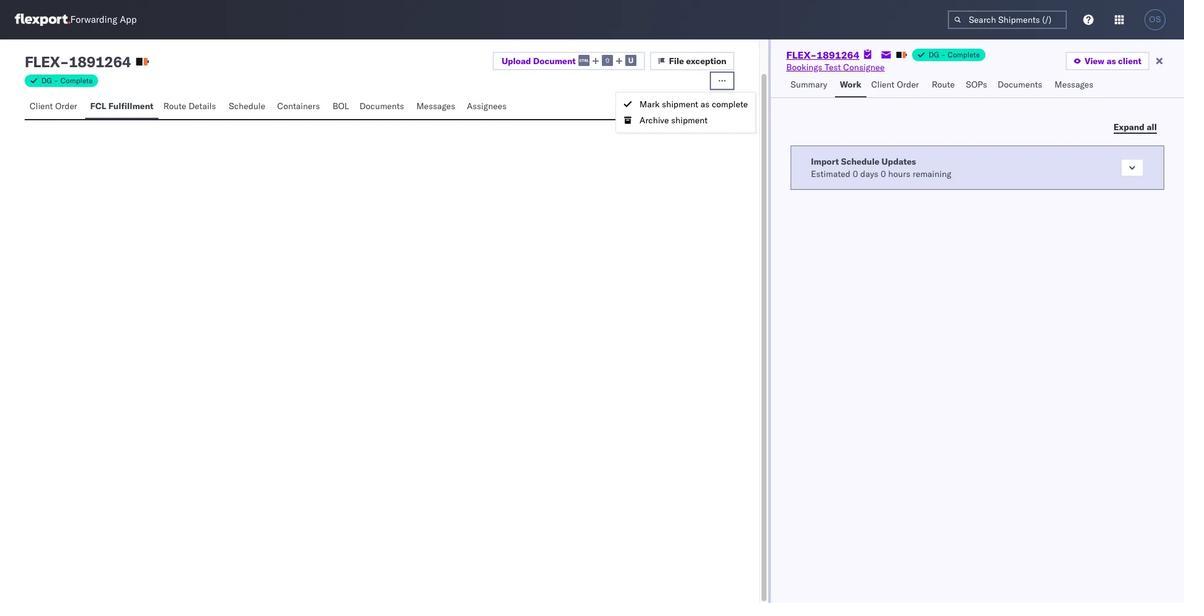 Task type: vqa. For each thing, say whether or not it's contained in the screenshot.
the FLEX-1891264 'Link'
yes



Task type: describe. For each thing, give the bounding box(es) containing it.
shipment for archive
[[672, 115, 708, 126]]

route details
[[163, 101, 216, 112]]

schedule inside the import schedule updates estimated 0 days 0 hours remaining
[[841, 156, 880, 167]]

import
[[811, 156, 839, 167]]

details
[[189, 101, 216, 112]]

1 horizontal spatial messages button
[[1050, 73, 1101, 97]]

file
[[669, 56, 684, 67]]

updates
[[882, 156, 917, 167]]

0 horizontal spatial dg
[[41, 76, 52, 85]]

expand
[[1114, 121, 1145, 132]]

view as client
[[1085, 56, 1142, 67]]

1 vertical spatial client
[[30, 101, 53, 112]]

fcl fulfillment button
[[85, 95, 159, 119]]

0 horizontal spatial messages button
[[412, 95, 462, 119]]

bookings test consignee link
[[787, 61, 885, 73]]

0 horizontal spatial documents button
[[355, 95, 412, 119]]

view as client button
[[1066, 52, 1150, 70]]

0 vertical spatial order
[[897, 79, 919, 90]]

view
[[1085, 56, 1105, 67]]

0 vertical spatial client order
[[872, 79, 919, 90]]

work
[[840, 79, 862, 90]]

import schedule updates estimated 0 days 0 hours remaining
[[811, 156, 952, 179]]

documents for the leftmost documents button
[[360, 101, 404, 112]]

flex-
[[787, 49, 817, 61]]

exception
[[687, 56, 727, 67]]

mark shipment as complete
[[640, 99, 748, 110]]

0 horizontal spatial as
[[701, 99, 710, 110]]

as inside button
[[1107, 56, 1117, 67]]

sops button
[[962, 73, 993, 97]]

upload
[[502, 55, 531, 66]]

1 horizontal spatial client order button
[[867, 73, 927, 97]]

flex-1891264
[[787, 49, 860, 61]]

route button
[[927, 73, 962, 97]]

1 horizontal spatial documents button
[[993, 73, 1050, 97]]

archive shipment
[[640, 115, 708, 126]]

schedule button
[[224, 95, 272, 119]]

summary button
[[786, 73, 835, 97]]

containers button
[[272, 95, 328, 119]]

0 vertical spatial messages
[[1055, 79, 1094, 90]]

archive
[[640, 115, 669, 126]]

forwarding app link
[[15, 14, 137, 26]]

0 horizontal spatial client order button
[[25, 95, 85, 119]]

bol button
[[328, 95, 355, 119]]

1 horizontal spatial 1891264
[[817, 49, 860, 61]]

route details button
[[159, 95, 224, 119]]

upload document
[[502, 55, 576, 66]]

remaining
[[913, 168, 952, 179]]

test
[[825, 62, 841, 73]]

bookings
[[787, 62, 823, 73]]

sops
[[966, 79, 988, 90]]

1 vertical spatial messages
[[417, 101, 456, 112]]

forwarding
[[70, 14, 117, 26]]

1 0 from the left
[[853, 168, 858, 179]]



Task type: locate. For each thing, give the bounding box(es) containing it.
Search Shipments (/) text field
[[948, 10, 1067, 29]]

0 vertical spatial schedule
[[229, 101, 265, 112]]

days
[[861, 168, 879, 179]]

0 horizontal spatial schedule
[[229, 101, 265, 112]]

client order button
[[867, 73, 927, 97], [25, 95, 85, 119]]

messages button down view
[[1050, 73, 1101, 97]]

1 horizontal spatial -
[[60, 52, 69, 71]]

shipment down the mark shipment as complete
[[672, 115, 708, 126]]

dg down flex
[[41, 76, 52, 85]]

containers
[[277, 101, 320, 112]]

forwarding app
[[70, 14, 137, 26]]

flex
[[25, 52, 60, 71]]

file exception
[[669, 56, 727, 67]]

1 horizontal spatial schedule
[[841, 156, 880, 167]]

schedule right 'details'
[[229, 101, 265, 112]]

2 0 from the left
[[881, 168, 887, 179]]

0 horizontal spatial client
[[30, 101, 53, 112]]

0 horizontal spatial 1891264
[[69, 52, 131, 71]]

1 horizontal spatial dg
[[929, 50, 940, 59]]

complete up sops on the right of page
[[948, 50, 981, 59]]

dg
[[929, 50, 940, 59], [41, 76, 52, 85]]

0
[[853, 168, 858, 179], [881, 168, 887, 179]]

1891264
[[817, 49, 860, 61], [69, 52, 131, 71]]

route for route details
[[163, 101, 186, 112]]

dg up route button
[[929, 50, 940, 59]]

documents button right bol
[[355, 95, 412, 119]]

client down flex
[[30, 101, 53, 112]]

1 horizontal spatial documents
[[998, 79, 1043, 90]]

1 vertical spatial dg - complete
[[41, 76, 93, 85]]

route
[[932, 79, 955, 90], [163, 101, 186, 112]]

1 horizontal spatial as
[[1107, 56, 1117, 67]]

route left 'details'
[[163, 101, 186, 112]]

1 horizontal spatial messages
[[1055, 79, 1094, 90]]

schedule up 'days'
[[841, 156, 880, 167]]

1 horizontal spatial client order
[[872, 79, 919, 90]]

flexport. image
[[15, 14, 70, 26]]

schedule inside button
[[229, 101, 265, 112]]

1 horizontal spatial order
[[897, 79, 919, 90]]

documents right bol button
[[360, 101, 404, 112]]

0 vertical spatial route
[[932, 79, 955, 90]]

complete down flex - 1891264
[[60, 76, 93, 85]]

0 horizontal spatial client order
[[30, 101, 77, 112]]

0 horizontal spatial 0
[[853, 168, 858, 179]]

- down "forwarding app" link
[[60, 52, 69, 71]]

fcl fulfillment
[[90, 101, 154, 112]]

0 vertical spatial documents
[[998, 79, 1043, 90]]

shipment for mark
[[662, 99, 699, 110]]

assignees
[[467, 101, 507, 112]]

- up route button
[[942, 50, 946, 59]]

as left complete
[[701, 99, 710, 110]]

0 horizontal spatial complete
[[60, 76, 93, 85]]

0 horizontal spatial messages
[[417, 101, 456, 112]]

client order down consignee
[[872, 79, 919, 90]]

1 horizontal spatial 0
[[881, 168, 887, 179]]

1 vertical spatial as
[[701, 99, 710, 110]]

expand all button
[[1107, 118, 1165, 136]]

dg - complete up route button
[[929, 50, 981, 59]]

messages button left assignees
[[412, 95, 462, 119]]

order left route button
[[897, 79, 919, 90]]

client order button left fcl
[[25, 95, 85, 119]]

work button
[[835, 73, 867, 97]]

0 vertical spatial dg - complete
[[929, 50, 981, 59]]

0 horizontal spatial -
[[54, 76, 59, 85]]

1 vertical spatial client order
[[30, 101, 77, 112]]

1 vertical spatial complete
[[60, 76, 93, 85]]

assignees button
[[462, 95, 514, 119]]

- down flex
[[54, 76, 59, 85]]

messages left assignees
[[417, 101, 456, 112]]

1891264 down forwarding app
[[69, 52, 131, 71]]

1 vertical spatial route
[[163, 101, 186, 112]]

client order
[[872, 79, 919, 90], [30, 101, 77, 112]]

0 horizontal spatial documents
[[360, 101, 404, 112]]

0 vertical spatial client
[[872, 79, 895, 90]]

complete
[[712, 99, 748, 110]]

flex-1891264 link
[[787, 49, 860, 61]]

0 left 'days'
[[853, 168, 858, 179]]

complete
[[948, 50, 981, 59], [60, 76, 93, 85]]

client
[[1119, 56, 1142, 67]]

bookings test consignee
[[787, 62, 885, 73]]

shipment up archive shipment
[[662, 99, 699, 110]]

client
[[872, 79, 895, 90], [30, 101, 53, 112]]

2 horizontal spatial -
[[942, 50, 946, 59]]

schedule
[[229, 101, 265, 112], [841, 156, 880, 167]]

bol
[[333, 101, 349, 112]]

client order button down consignee
[[867, 73, 927, 97]]

estimated
[[811, 168, 851, 179]]

document
[[533, 55, 576, 66]]

all
[[1147, 121, 1158, 132]]

os button
[[1142, 6, 1170, 34]]

route for route
[[932, 79, 955, 90]]

1 vertical spatial shipment
[[672, 115, 708, 126]]

documents for documents button to the right
[[998, 79, 1043, 90]]

0 vertical spatial as
[[1107, 56, 1117, 67]]

client order left fcl
[[30, 101, 77, 112]]

messages button
[[1050, 73, 1101, 97], [412, 95, 462, 119]]

upload document button
[[493, 52, 645, 70]]

as
[[1107, 56, 1117, 67], [701, 99, 710, 110]]

consignee
[[844, 62, 885, 73]]

as right view
[[1107, 56, 1117, 67]]

documents right sops button
[[998, 79, 1043, 90]]

1 vertical spatial documents
[[360, 101, 404, 112]]

app
[[120, 14, 137, 26]]

order left fcl
[[55, 101, 77, 112]]

summary
[[791, 79, 828, 90]]

route left sops on the right of page
[[932, 79, 955, 90]]

messages down view
[[1055, 79, 1094, 90]]

1 horizontal spatial complete
[[948, 50, 981, 59]]

-
[[942, 50, 946, 59], [60, 52, 69, 71], [54, 76, 59, 85]]

dg - complete down flex - 1891264
[[41, 76, 93, 85]]

0 horizontal spatial route
[[163, 101, 186, 112]]

1 horizontal spatial dg - complete
[[929, 50, 981, 59]]

fulfillment
[[108, 101, 154, 112]]

file exception button
[[650, 52, 735, 70], [650, 52, 735, 70]]

1 vertical spatial schedule
[[841, 156, 880, 167]]

shipment
[[662, 99, 699, 110], [672, 115, 708, 126]]

1 horizontal spatial route
[[932, 79, 955, 90]]

os
[[1150, 15, 1162, 24]]

fcl
[[90, 101, 106, 112]]

1891264 up bookings test consignee
[[817, 49, 860, 61]]

1 vertical spatial order
[[55, 101, 77, 112]]

documents button right sops on the right of page
[[993, 73, 1050, 97]]

messages
[[1055, 79, 1094, 90], [417, 101, 456, 112]]

0 horizontal spatial dg - complete
[[41, 76, 93, 85]]

0 horizontal spatial order
[[55, 101, 77, 112]]

documents
[[998, 79, 1043, 90], [360, 101, 404, 112]]

hours
[[889, 168, 911, 179]]

0 right 'days'
[[881, 168, 887, 179]]

flex - 1891264
[[25, 52, 131, 71]]

1 horizontal spatial client
[[872, 79, 895, 90]]

mark
[[640, 99, 660, 110]]

documents button
[[993, 73, 1050, 97], [355, 95, 412, 119]]

order
[[897, 79, 919, 90], [55, 101, 77, 112]]

1 vertical spatial dg
[[41, 76, 52, 85]]

client down consignee
[[872, 79, 895, 90]]

expand all
[[1114, 121, 1158, 132]]

dg - complete
[[929, 50, 981, 59], [41, 76, 93, 85]]

0 vertical spatial complete
[[948, 50, 981, 59]]

0 vertical spatial shipment
[[662, 99, 699, 110]]

0 vertical spatial dg
[[929, 50, 940, 59]]



